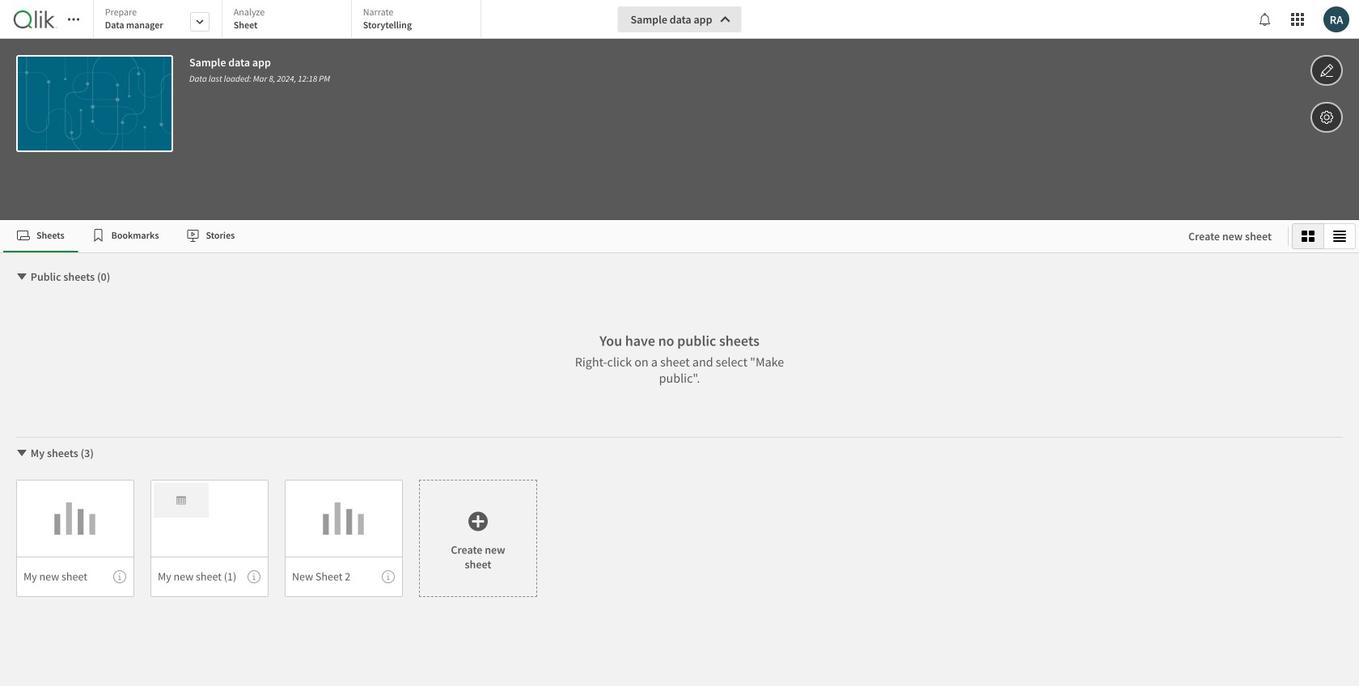 Task type: locate. For each thing, give the bounding box(es) containing it.
my new sheet sheet is selected. press the spacebar or enter key to open my new sheet sheet. use the right and left arrow keys to navigate. element
[[16, 480, 134, 597]]

tooltip for my new sheet sheet is selected. press the spacebar or enter key to open my new sheet sheet. use the right and left arrow keys to navigate. element
[[113, 571, 126, 584]]

group
[[1293, 223, 1356, 249]]

list view image
[[1334, 230, 1347, 243]]

1 horizontal spatial tooltip
[[248, 571, 261, 584]]

menu item for new sheet 2 sheet is selected. press the spacebar or enter key to open new sheet 2 sheet. use the right and left arrow keys to navigate. element
[[285, 557, 403, 597]]

1 vertical spatial tab list
[[3, 220, 1173, 253]]

1 tooltip from the left
[[113, 571, 126, 584]]

1 menu item from the left
[[16, 557, 134, 597]]

tooltip inside my new sheet sheet is selected. press the spacebar or enter key to open my new sheet sheet. use the right and left arrow keys to navigate. element
[[113, 571, 126, 584]]

0 horizontal spatial tooltip
[[113, 571, 126, 584]]

2 collapse image from the top
[[15, 447, 28, 460]]

application
[[0, 0, 1360, 686]]

tooltip for my new sheet (1) sheet is selected. press the spacebar or enter key to open my new sheet (1) sheet. use the right and left arrow keys to navigate. element
[[248, 571, 261, 584]]

1 horizontal spatial menu item
[[151, 557, 269, 597]]

2 horizontal spatial menu item
[[285, 557, 403, 597]]

0 horizontal spatial menu item
[[16, 557, 134, 597]]

tooltip
[[113, 571, 126, 584], [248, 571, 261, 584], [382, 571, 395, 584]]

tooltip inside my new sheet (1) sheet is selected. press the spacebar or enter key to open my new sheet (1) sheet. use the right and left arrow keys to navigate. element
[[248, 571, 261, 584]]

tab list
[[93, 0, 487, 40], [3, 220, 1173, 253]]

menu item for my new sheet sheet is selected. press the spacebar or enter key to open my new sheet sheet. use the right and left arrow keys to navigate. element
[[16, 557, 134, 597]]

1 vertical spatial collapse image
[[15, 447, 28, 460]]

new sheet 2 sheet is selected. press the spacebar or enter key to open new sheet 2 sheet. use the right and left arrow keys to navigate. element
[[285, 480, 403, 597]]

menu item
[[16, 557, 134, 597], [151, 557, 269, 597], [285, 557, 403, 597]]

collapse image
[[15, 270, 28, 283], [15, 447, 28, 460]]

0 vertical spatial collapse image
[[15, 270, 28, 283]]

3 tooltip from the left
[[382, 571, 395, 584]]

tooltip inside new sheet 2 sheet is selected. press the spacebar or enter key to open new sheet 2 sheet. use the right and left arrow keys to navigate. element
[[382, 571, 395, 584]]

toolbar
[[0, 0, 1360, 220]]

my new sheet (1) sheet is selected. press the spacebar or enter key to open my new sheet (1) sheet. use the right and left arrow keys to navigate. element
[[151, 480, 269, 597]]

2 menu item from the left
[[151, 557, 269, 597]]

2 tooltip from the left
[[248, 571, 261, 584]]

2 horizontal spatial tooltip
[[382, 571, 395, 584]]

3 menu item from the left
[[285, 557, 403, 597]]



Task type: describe. For each thing, give the bounding box(es) containing it.
1 collapse image from the top
[[15, 270, 28, 283]]

app options image
[[1320, 108, 1335, 127]]

edit image
[[1320, 61, 1335, 80]]

grid view image
[[1302, 230, 1315, 243]]

menu item for my new sheet (1) sheet is selected. press the spacebar or enter key to open my new sheet (1) sheet. use the right and left arrow keys to navigate. element
[[151, 557, 269, 597]]

tooltip for new sheet 2 sheet is selected. press the spacebar or enter key to open new sheet 2 sheet. use the right and left arrow keys to navigate. element
[[382, 571, 395, 584]]

0 vertical spatial tab list
[[93, 0, 487, 40]]



Task type: vqa. For each thing, say whether or not it's contained in the screenshot.
Close sidebar menu image
no



